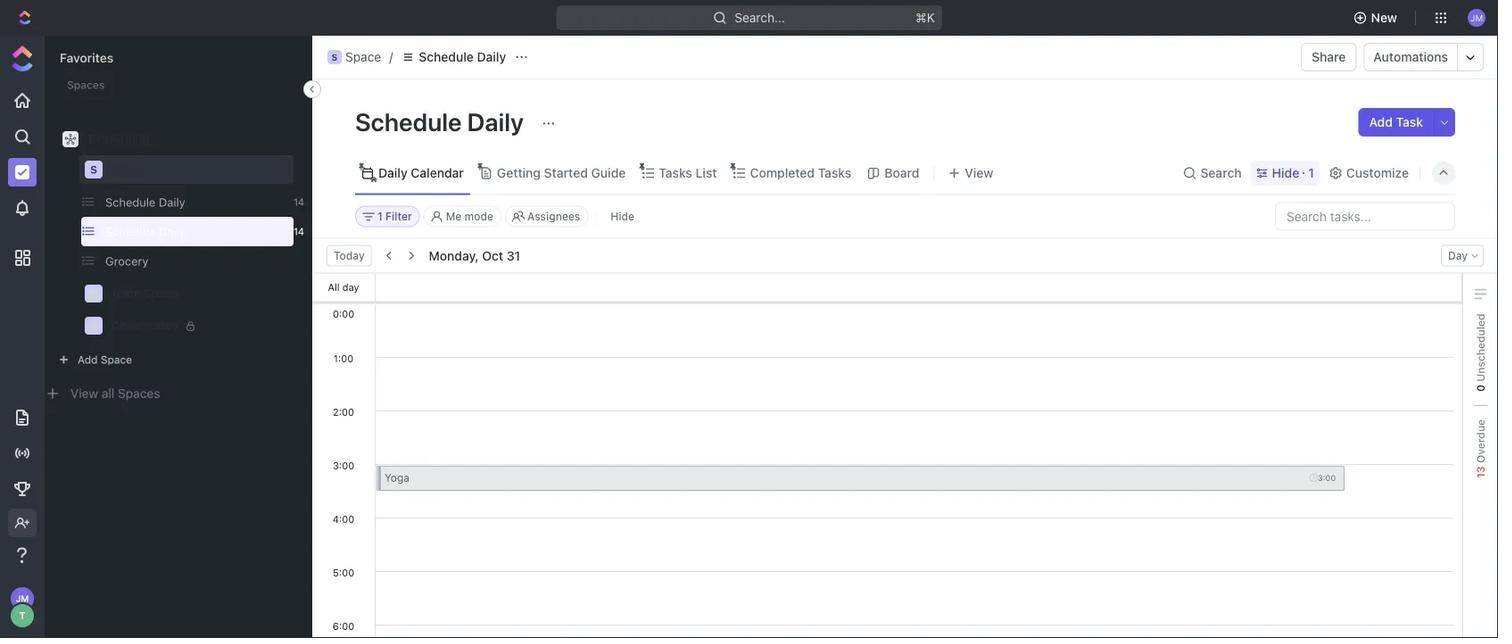 Task type: locate. For each thing, give the bounding box(es) containing it.
view all spaces
[[71, 386, 160, 401]]

1 vertical spatial hide
[[611, 210, 635, 223]]

hide
[[1273, 166, 1300, 180], [611, 210, 635, 223]]

schedule for schedule daily link underneath space link
[[105, 196, 156, 209]]

s
[[332, 52, 338, 62], [90, 163, 97, 176]]

31
[[507, 248, 521, 263]]

0 vertical spatial jm
[[1471, 12, 1484, 23]]

1 horizontal spatial 1
[[1309, 166, 1315, 180]]

today
[[334, 250, 365, 262]]

schedule daily link right /
[[397, 46, 511, 68]]

view
[[965, 166, 994, 180], [71, 386, 98, 401]]

hide right search
[[1273, 166, 1300, 180]]

1 horizontal spatial jm
[[1471, 12, 1484, 23]]

day
[[1449, 250, 1469, 262]]

me mode
[[446, 210, 494, 223]]

0 horizontal spatial 1
[[378, 210, 383, 223]]

schedule daily down space link
[[105, 196, 185, 209]]

search...
[[735, 10, 786, 25]]

14
[[294, 196, 304, 208], [294, 226, 304, 237]]

completed
[[750, 166, 815, 180]]

1 vertical spatial 1
[[378, 210, 383, 223]]

0 horizontal spatial add
[[78, 354, 98, 366]]

schedule daily link down space link
[[76, 187, 287, 217]]

jm t
[[16, 594, 29, 622]]

customize button
[[1324, 161, 1415, 186]]

0 vertical spatial hide
[[1273, 166, 1300, 180]]

hide down guide
[[611, 210, 635, 223]]

automations
[[1374, 50, 1449, 64]]

favorites button
[[60, 50, 114, 65]]

1 vertical spatial space, , element
[[85, 161, 103, 179]]

1 tasks from the left
[[659, 166, 693, 180]]

1 horizontal spatial hide
[[1273, 166, 1300, 180]]

space left /
[[346, 50, 381, 64]]

new
[[1372, 10, 1398, 25]]

2 14 from the top
[[294, 226, 304, 237]]

tasks list
[[659, 166, 717, 180]]

spaces
[[67, 79, 105, 91], [60, 83, 103, 98], [118, 386, 160, 401]]

guide
[[592, 166, 626, 180]]

2 tasks from the left
[[818, 166, 852, 180]]

1 horizontal spatial 3:00
[[1319, 473, 1337, 483]]

jm
[[1471, 12, 1484, 23], [16, 594, 29, 604]]

getting started guide link
[[494, 161, 626, 186]]

team space link
[[111, 279, 282, 308]]

observatory link
[[111, 312, 282, 340]]

schedule daily link up grocery at the left top of the page
[[76, 217, 287, 246]]

me mode button
[[424, 206, 502, 227]]

search
[[1201, 166, 1242, 180]]

list
[[696, 166, 717, 180]]

0 horizontal spatial space, , element
[[85, 161, 103, 179]]

oct
[[482, 248, 504, 263]]

mode
[[465, 210, 494, 223]]

s left /
[[332, 52, 338, 62]]

user group image
[[87, 288, 100, 299]]

view right 'board'
[[965, 166, 994, 180]]

jm for jm
[[1471, 12, 1484, 23]]

tasks list link
[[656, 161, 717, 186]]

grocery
[[105, 254, 149, 268]]

1 left customize "button"
[[1309, 166, 1315, 180]]

0 horizontal spatial jm
[[16, 594, 29, 604]]

tasks
[[659, 166, 693, 180], [818, 166, 852, 180]]

1 horizontal spatial space, , element
[[328, 50, 342, 64]]

add down globe image
[[78, 354, 98, 366]]

1 horizontal spatial tasks
[[818, 166, 852, 180]]

1 left filter
[[378, 210, 383, 223]]

jm inside jm dropdown button
[[1471, 12, 1484, 23]]

3:00
[[333, 459, 355, 471], [1319, 473, 1337, 483]]

s for s
[[90, 163, 97, 176]]

schedule daily up calendar
[[355, 107, 529, 136]]

1
[[1309, 166, 1315, 180], [378, 210, 383, 223]]

view button
[[942, 161, 1000, 186]]

s for s space /
[[332, 52, 338, 62]]

1 vertical spatial add
[[78, 354, 98, 366]]

hide inside button
[[611, 210, 635, 223]]

add left task
[[1370, 115, 1394, 129]]

Search tasks... text field
[[1277, 203, 1455, 230]]

schedule
[[419, 50, 474, 64], [355, 107, 462, 136], [105, 196, 156, 209], [105, 225, 156, 238]]

schedule daily up grocery at the left top of the page
[[105, 225, 185, 238]]

board
[[885, 166, 920, 180]]

globe image
[[88, 321, 99, 331]]

assignees button
[[505, 206, 589, 227]]

space, , element left /
[[328, 50, 342, 64]]

filter
[[386, 210, 412, 223]]

0 vertical spatial add
[[1370, 115, 1394, 129]]

task
[[1397, 115, 1424, 129]]

view left the all
[[71, 386, 98, 401]]

1 horizontal spatial add
[[1370, 115, 1394, 129]]

5:00
[[333, 566, 355, 578]]

daily
[[477, 50, 506, 64], [467, 107, 524, 136], [379, 166, 408, 180], [159, 196, 185, 209], [159, 225, 185, 238]]

0 horizontal spatial tasks
[[659, 166, 693, 180]]

1 vertical spatial s
[[90, 163, 97, 176]]

0 horizontal spatial hide
[[611, 210, 635, 223]]

s inside s space /
[[332, 52, 338, 62]]

add task
[[1370, 115, 1424, 129]]

0 vertical spatial 14
[[294, 196, 304, 208]]

space right team
[[144, 287, 178, 300]]

view for view all spaces
[[71, 386, 98, 401]]

spaces link
[[46, 83, 103, 98]]

4:00
[[333, 513, 355, 524]]

schedule for schedule daily link over grocery at the left top of the page
[[105, 225, 156, 238]]

space for s space /
[[346, 50, 381, 64]]

0 vertical spatial view
[[965, 166, 994, 180]]

schedule daily for schedule daily link underneath space link
[[105, 196, 185, 209]]

1 vertical spatial view
[[71, 386, 98, 401]]

1 vertical spatial jm
[[16, 594, 29, 604]]

tasks left 'list'
[[659, 166, 693, 180]]

view inside button
[[965, 166, 994, 180]]

add inside add task button
[[1370, 115, 1394, 129]]

0 vertical spatial s
[[332, 52, 338, 62]]

1 horizontal spatial view
[[965, 166, 994, 180]]

space, , element down the everything
[[85, 161, 103, 179]]

0 horizontal spatial s
[[90, 163, 97, 176]]

schedule daily link
[[397, 46, 511, 68], [76, 187, 287, 217], [76, 217, 287, 246]]

add
[[1370, 115, 1394, 129], [78, 354, 98, 366]]

0 horizontal spatial 3:00
[[333, 459, 355, 471]]

hide for hide
[[611, 210, 635, 223]]

day button
[[1442, 245, 1485, 266]]

0:00
[[333, 308, 355, 319]]

0
[[1475, 385, 1488, 392]]

automations button
[[1365, 44, 1458, 71]]

share button
[[1302, 43, 1357, 71]]

0 vertical spatial 3:00
[[333, 459, 355, 471]]

0 horizontal spatial view
[[71, 386, 98, 401]]

space, , element
[[328, 50, 342, 64], [85, 161, 103, 179]]

s down the everything
[[90, 163, 97, 176]]

schedule daily right /
[[419, 50, 506, 64]]

schedule daily for schedule daily link over grocery at the left top of the page
[[105, 225, 185, 238]]

1 horizontal spatial s
[[332, 52, 338, 62]]

daily calendar
[[379, 166, 464, 180]]

tasks right completed
[[818, 166, 852, 180]]

space up view all spaces on the left
[[101, 354, 132, 366]]

schedule daily
[[419, 50, 506, 64], [355, 107, 529, 136], [105, 196, 185, 209], [105, 225, 185, 238]]

space
[[346, 50, 381, 64], [111, 163, 145, 176], [144, 287, 178, 300], [101, 354, 132, 366]]

overdue
[[1475, 420, 1488, 466]]

1 vertical spatial 14
[[294, 226, 304, 237]]

all
[[328, 282, 340, 293]]



Task type: describe. For each thing, give the bounding box(es) containing it.
search button
[[1178, 161, 1248, 186]]

calendar
[[411, 166, 464, 180]]

assignees
[[528, 210, 581, 223]]

2:00
[[333, 406, 354, 417]]

jm for jm t
[[16, 594, 29, 604]]

started
[[544, 166, 588, 180]]

space down the everything
[[111, 163, 145, 176]]

favorites
[[60, 50, 114, 65]]

1 inside dropdown button
[[378, 210, 383, 223]]

team
[[111, 287, 140, 300]]

t
[[19, 610, 26, 622]]

space link
[[111, 155, 282, 184]]

view for view
[[965, 166, 994, 180]]

share
[[1312, 50, 1347, 64]]

completed tasks
[[750, 166, 852, 180]]

0 vertical spatial 1
[[1309, 166, 1315, 180]]

monday, oct 31
[[429, 248, 521, 263]]

s space /
[[332, 50, 393, 64]]

1 14 from the top
[[294, 196, 304, 208]]

schedule for schedule daily link on the right of /
[[419, 50, 474, 64]]

yoga
[[385, 471, 410, 484]]

everything link
[[53, 125, 304, 154]]

all day
[[328, 282, 359, 293]]

1 filter
[[378, 210, 412, 223]]

today button
[[327, 245, 372, 266]]

jm button
[[1463, 4, 1492, 32]]

monday,
[[429, 248, 479, 263]]

1 vertical spatial 3:00
[[1319, 473, 1337, 483]]

hide 1
[[1273, 166, 1315, 180]]

team space
[[111, 287, 178, 300]]

add space
[[78, 354, 132, 366]]

getting started guide
[[497, 166, 626, 180]]

space for add space
[[101, 354, 132, 366]]

13
[[1475, 466, 1488, 479]]

1:00
[[334, 352, 354, 364]]

view button
[[942, 152, 1000, 194]]

observatory
[[111, 319, 179, 332]]

all
[[102, 386, 115, 401]]

getting
[[497, 166, 541, 180]]

hide button
[[604, 206, 642, 227]]

me
[[446, 210, 462, 223]]

completed tasks link
[[747, 161, 852, 186]]

1 filter button
[[355, 206, 420, 227]]

customize
[[1347, 166, 1410, 180]]

grocery link
[[76, 246, 287, 276]]

add for add task
[[1370, 115, 1394, 129]]

schedule daily for schedule daily link on the right of /
[[419, 50, 506, 64]]

everything
[[88, 132, 150, 146]]

/
[[389, 50, 393, 64]]

day
[[343, 282, 359, 293]]

⌘k
[[916, 10, 935, 25]]

6:00
[[333, 620, 355, 632]]

0 vertical spatial space, , element
[[328, 50, 342, 64]]

daily calendar link
[[375, 161, 464, 186]]

space for team space
[[144, 287, 178, 300]]

add for add space
[[78, 354, 98, 366]]

board link
[[881, 161, 920, 186]]

add task button
[[1359, 108, 1435, 137]]

new button
[[1347, 4, 1409, 32]]

view all spaces link
[[71, 386, 160, 401]]

hide for hide 1
[[1273, 166, 1300, 180]]

unscheduled
[[1475, 314, 1488, 385]]



Task type: vqa. For each thing, say whether or not it's contained in the screenshot.
Grocery
yes



